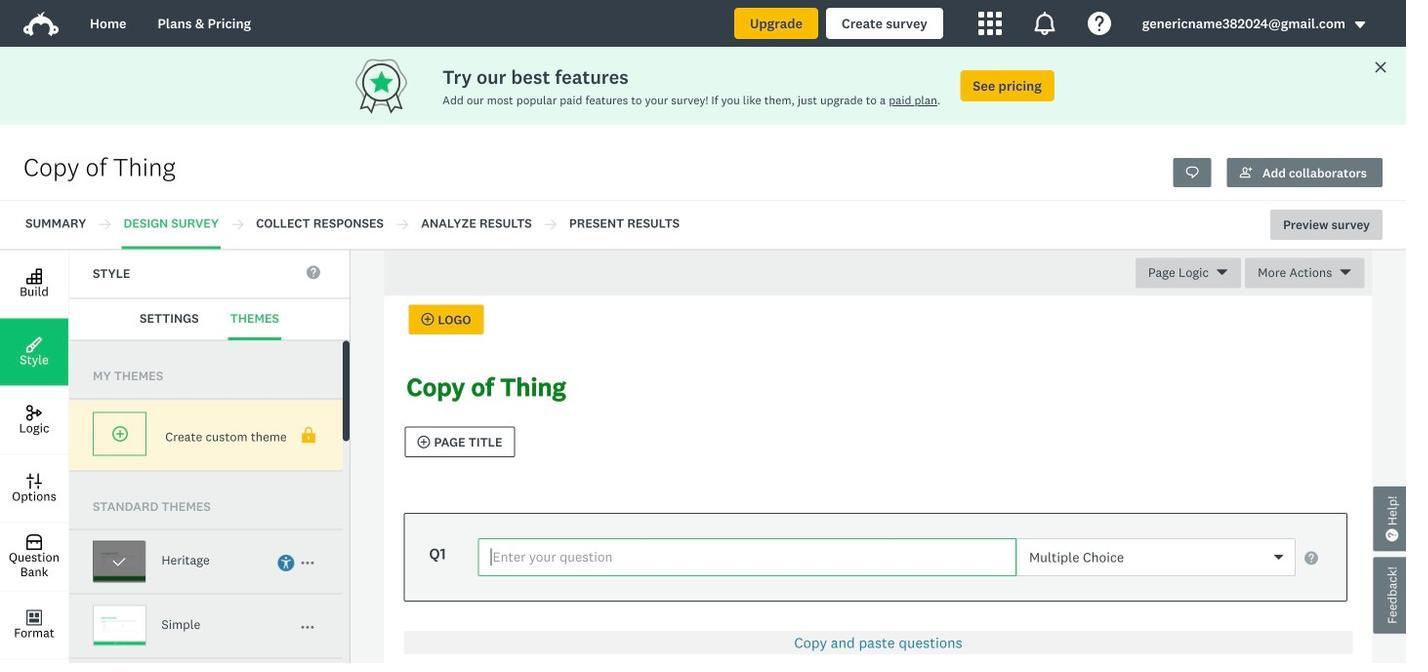 Task type: vqa. For each thing, say whether or not it's contained in the screenshot.
Textboxmultiple icon
no



Task type: locate. For each thing, give the bounding box(es) containing it.
0 horizontal spatial products icon image
[[978, 12, 1002, 35]]

rewards image
[[352, 54, 442, 118]]

1 products icon image from the left
[[978, 12, 1002, 35]]

1 horizontal spatial products icon image
[[1033, 12, 1056, 35]]

products icon image
[[978, 12, 1002, 35], [1033, 12, 1056, 35]]



Task type: describe. For each thing, give the bounding box(es) containing it.
surveymonkey logo image
[[23, 12, 59, 36]]

help icon image
[[1087, 12, 1111, 35]]

2 products icon image from the left
[[1033, 12, 1056, 35]]

dropdown arrow image
[[1353, 18, 1367, 32]]



